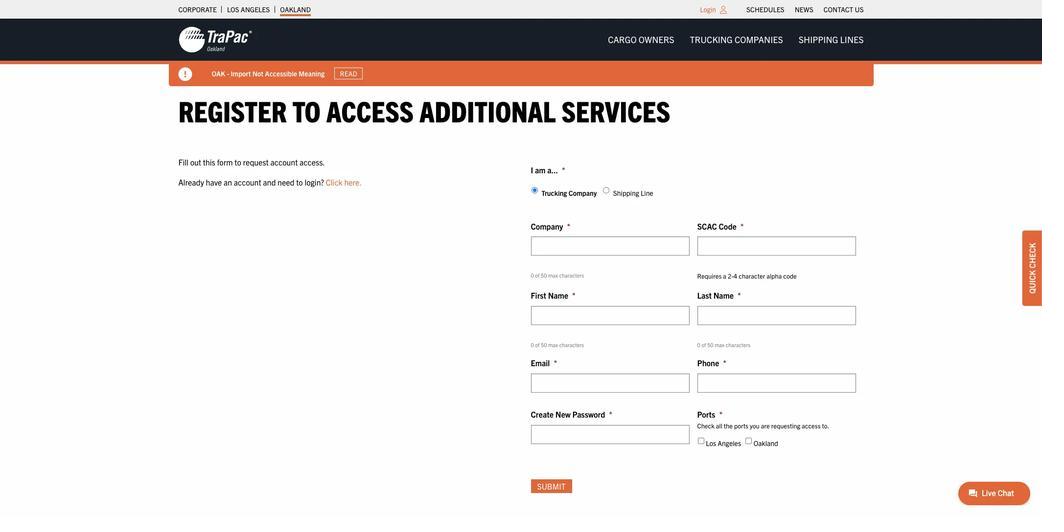 Task type: vqa. For each thing, say whether or not it's contained in the screenshot.
08:00 - 16:30 on the left bottom of the page
no



Task type: locate. For each thing, give the bounding box(es) containing it.
menu bar
[[742, 2, 869, 16], [600, 30, 872, 50]]

1 horizontal spatial trucking
[[690, 34, 733, 45]]

None text field
[[531, 306, 690, 325], [697, 306, 856, 325], [531, 374, 690, 393], [531, 306, 690, 325], [697, 306, 856, 325], [531, 374, 690, 393]]

cargo owners link
[[600, 30, 682, 50]]

1 vertical spatial shipping
[[613, 189, 639, 197]]

banner
[[0, 19, 1042, 86]]

1 horizontal spatial angeles
[[718, 439, 741, 448]]

oakland right the oakland option
[[754, 439, 778, 448]]

None submit
[[531, 479, 572, 493]]

None password field
[[531, 425, 690, 444]]

0 horizontal spatial oakland
[[280, 5, 311, 14]]

menu bar containing cargo owners
[[600, 30, 872, 50]]

los angeles inside register to access additional services main content
[[706, 439, 741, 448]]

* right phone
[[723, 358, 727, 368]]

shipping
[[799, 34, 838, 45], [613, 189, 639, 197]]

1 vertical spatial check
[[697, 421, 715, 430]]

form
[[217, 157, 233, 167]]

1 vertical spatial menu bar
[[600, 30, 872, 50]]

companies
[[735, 34, 783, 45]]

50 up phone *
[[708, 341, 714, 348]]

angeles
[[241, 5, 270, 14], [718, 439, 741, 448]]

login?
[[305, 177, 324, 187]]

phone *
[[697, 358, 727, 368]]

1 horizontal spatial name
[[714, 290, 734, 300]]

account
[[271, 157, 298, 167], [234, 177, 261, 187]]

name right last
[[714, 290, 734, 300]]

shipping inside banner
[[799, 34, 838, 45]]

trucking inside register to access additional services main content
[[542, 189, 567, 197]]

click
[[326, 177, 343, 187]]

of for last
[[702, 341, 706, 348]]

0 horizontal spatial los
[[227, 5, 239, 14]]

1 vertical spatial angeles
[[718, 439, 741, 448]]

code
[[719, 221, 737, 231]]

los
[[227, 5, 239, 14], [706, 439, 716, 448]]

of up phone
[[702, 341, 706, 348]]

name
[[548, 290, 568, 300], [714, 290, 734, 300]]

1 horizontal spatial company
[[569, 189, 597, 197]]

access
[[802, 421, 821, 430]]

check up quick on the bottom right of page
[[1028, 243, 1038, 268]]

50
[[541, 272, 547, 279], [541, 341, 547, 348], [708, 341, 714, 348]]

alpha
[[767, 272, 782, 280]]

shipping down news
[[799, 34, 838, 45]]

2 vertical spatial to
[[296, 177, 303, 187]]

oakland link
[[280, 2, 311, 16]]

you
[[750, 421, 760, 430]]

news
[[795, 5, 814, 14]]

shipping lines
[[799, 34, 864, 45]]

1 horizontal spatial shipping
[[799, 34, 838, 45]]

request
[[243, 157, 269, 167]]

0 up email
[[531, 341, 534, 348]]

1 vertical spatial los
[[706, 439, 716, 448]]

*
[[562, 165, 565, 175], [567, 221, 571, 231], [741, 221, 744, 231], [572, 290, 576, 300], [738, 290, 741, 300], [554, 358, 557, 368], [723, 358, 727, 368], [609, 409, 613, 419], [719, 409, 723, 419]]

max up phone *
[[715, 341, 725, 348]]

0 vertical spatial shipping
[[799, 34, 838, 45]]

Trucking Company radio
[[532, 187, 538, 194]]

0 horizontal spatial name
[[548, 290, 568, 300]]

characters for first name *
[[559, 341, 584, 348]]

Los Angeles checkbox
[[698, 438, 704, 444]]

1 vertical spatial oakland
[[754, 439, 778, 448]]

0 vertical spatial company
[[569, 189, 597, 197]]

0 of 50 max characters for last name
[[697, 341, 751, 348]]

0 horizontal spatial angeles
[[241, 5, 270, 14]]

1 horizontal spatial los angeles
[[706, 439, 741, 448]]

check down ports
[[697, 421, 715, 430]]

1 horizontal spatial check
[[1028, 243, 1038, 268]]

* down the 'trucking company'
[[567, 221, 571, 231]]

0 horizontal spatial check
[[697, 421, 715, 430]]

menu bar inside banner
[[600, 30, 872, 50]]

not
[[253, 69, 263, 78]]

to
[[293, 93, 321, 128], [235, 157, 241, 167], [296, 177, 303, 187]]

* right email
[[554, 358, 557, 368]]

services
[[562, 93, 671, 128]]

trucking inside banner
[[690, 34, 733, 45]]

last name *
[[697, 290, 741, 300]]

company down trucking company option
[[531, 221, 563, 231]]

a
[[723, 272, 727, 280]]

* up all
[[719, 409, 723, 419]]

to down meaning on the top of page
[[293, 93, 321, 128]]

light image
[[720, 6, 727, 14]]

this
[[203, 157, 215, 167]]

0 horizontal spatial company
[[531, 221, 563, 231]]

all
[[716, 421, 723, 430]]

ports
[[697, 409, 716, 419]]

trucking company
[[542, 189, 597, 197]]

oakland inside register to access additional services main content
[[754, 439, 778, 448]]

1 vertical spatial los angeles
[[706, 439, 741, 448]]

oakland image
[[178, 26, 252, 53]]

register to access additional services
[[178, 93, 671, 128]]

0 horizontal spatial los angeles
[[227, 5, 270, 14]]

0 vertical spatial angeles
[[241, 5, 270, 14]]

trucking for trucking company
[[542, 189, 567, 197]]

name right the first
[[548, 290, 568, 300]]

0 vertical spatial menu bar
[[742, 2, 869, 16]]

0 up phone
[[697, 341, 701, 348]]

trucking right trucking company option
[[542, 189, 567, 197]]

50 up email *
[[541, 341, 547, 348]]

* inside "ports * check all the ports you are requesting access to."
[[719, 409, 723, 419]]

to right need
[[296, 177, 303, 187]]

oakland
[[280, 5, 311, 14], [754, 439, 778, 448]]

1 vertical spatial account
[[234, 177, 261, 187]]

4
[[734, 272, 738, 280]]

shipping right 'shipping line' radio
[[613, 189, 639, 197]]

1 horizontal spatial oakland
[[754, 439, 778, 448]]

1 vertical spatial company
[[531, 221, 563, 231]]

first
[[531, 290, 547, 300]]

meaning
[[299, 69, 325, 78]]

los right los angeles option
[[706, 439, 716, 448]]

angeles down the
[[718, 439, 741, 448]]

1 vertical spatial trucking
[[542, 189, 567, 197]]

of up the first
[[535, 272, 540, 279]]

email *
[[531, 358, 557, 368]]

quick check
[[1028, 243, 1038, 294]]

1 name from the left
[[548, 290, 568, 300]]

max up 'first name *'
[[548, 272, 558, 279]]

los up the oakland image
[[227, 5, 239, 14]]

click here. link
[[326, 177, 362, 187]]

0 of 50 max characters up phone *
[[697, 341, 751, 348]]

import
[[231, 69, 251, 78]]

oakland right the "los angeles" link
[[280, 5, 311, 14]]

0 horizontal spatial shipping
[[613, 189, 639, 197]]

login link
[[700, 5, 716, 14]]

trucking
[[690, 34, 733, 45], [542, 189, 567, 197]]

max up email *
[[548, 341, 558, 348]]

i am a... *
[[531, 165, 565, 175]]

company
[[569, 189, 597, 197], [531, 221, 563, 231]]

los angeles down all
[[706, 439, 741, 448]]

0 horizontal spatial trucking
[[542, 189, 567, 197]]

0 of 50 max characters up email *
[[531, 341, 584, 348]]

an
[[224, 177, 232, 187]]

0 of 50 max characters up 'first name *'
[[531, 272, 584, 279]]

shipping lines link
[[791, 30, 872, 50]]

phone
[[697, 358, 719, 368]]

account right an
[[234, 177, 261, 187]]

of up email
[[535, 341, 540, 348]]

0 vertical spatial account
[[271, 157, 298, 167]]

0 vertical spatial check
[[1028, 243, 1038, 268]]

company left 'shipping line' radio
[[569, 189, 597, 197]]

shipping inside register to access additional services main content
[[613, 189, 639, 197]]

create
[[531, 409, 554, 419]]

shipping for shipping line
[[613, 189, 639, 197]]

max
[[548, 272, 558, 279], [548, 341, 558, 348], [715, 341, 725, 348]]

characters
[[559, 272, 584, 279], [559, 341, 584, 348], [726, 341, 751, 348]]

corporate link
[[178, 2, 217, 16]]

0 vertical spatial los
[[227, 5, 239, 14]]

lines
[[841, 34, 864, 45]]

trucking down 'login'
[[690, 34, 733, 45]]

0 vertical spatial trucking
[[690, 34, 733, 45]]

banner containing cargo owners
[[0, 19, 1042, 86]]

angeles left oakland link
[[241, 5, 270, 14]]

account up need
[[271, 157, 298, 167]]

check
[[1028, 243, 1038, 268], [697, 421, 715, 430]]

to right form
[[235, 157, 241, 167]]

name for first name
[[548, 290, 568, 300]]

characters for company *
[[559, 272, 584, 279]]

los angeles
[[227, 5, 270, 14], [706, 439, 741, 448]]

corporate
[[178, 5, 217, 14]]

0 up the first
[[531, 272, 534, 279]]

None text field
[[531, 237, 690, 256], [697, 237, 856, 256], [697, 374, 856, 393], [531, 237, 690, 256], [697, 237, 856, 256], [697, 374, 856, 393]]

trucking for trucking companies
[[690, 34, 733, 45]]

character
[[739, 272, 765, 280]]

50 up the first
[[541, 272, 547, 279]]

here.
[[344, 177, 362, 187]]

of
[[535, 272, 540, 279], [535, 341, 540, 348], [702, 341, 706, 348]]

los angeles up the oakland image
[[227, 5, 270, 14]]

1 horizontal spatial los
[[706, 439, 716, 448]]

additional
[[420, 93, 556, 128]]

2 name from the left
[[714, 290, 734, 300]]

quick check link
[[1023, 231, 1042, 306]]



Task type: describe. For each thing, give the bounding box(es) containing it.
* right a...
[[562, 165, 565, 175]]

register
[[178, 93, 287, 128]]

0 vertical spatial oakland
[[280, 5, 311, 14]]

contact
[[824, 5, 854, 14]]

* down requires a 2-4 character alpha code at the right of the page
[[738, 290, 741, 300]]

read link
[[334, 67, 363, 79]]

the
[[724, 421, 733, 430]]

trucking companies
[[690, 34, 783, 45]]

company *
[[531, 221, 571, 231]]

name for last name
[[714, 290, 734, 300]]

i
[[531, 165, 533, 175]]

oak
[[212, 69, 225, 78]]

register to access additional services main content
[[169, 93, 874, 506]]

fill
[[178, 157, 188, 167]]

0 of 50 max characters for first name
[[531, 341, 584, 348]]

* right code
[[741, 221, 744, 231]]

already
[[178, 177, 204, 187]]

am
[[535, 165, 546, 175]]

owners
[[639, 34, 675, 45]]

last
[[697, 290, 712, 300]]

accessible
[[265, 69, 297, 78]]

schedules link
[[747, 2, 785, 16]]

schedules
[[747, 5, 785, 14]]

of for company
[[535, 272, 540, 279]]

max for first
[[548, 341, 558, 348]]

ports
[[734, 421, 749, 430]]

Oakland checkbox
[[746, 438, 752, 444]]

to.
[[822, 421, 829, 430]]

first name *
[[531, 290, 576, 300]]

angeles inside register to access additional services main content
[[718, 439, 741, 448]]

need
[[278, 177, 295, 187]]

solid image
[[178, 68, 192, 81]]

cargo owners
[[608, 34, 675, 45]]

50 for company
[[541, 272, 547, 279]]

0 for first name
[[531, 341, 534, 348]]

of for first
[[535, 341, 540, 348]]

and
[[263, 177, 276, 187]]

have
[[206, 177, 222, 187]]

out
[[190, 157, 201, 167]]

none password field inside register to access additional services main content
[[531, 425, 690, 444]]

email
[[531, 358, 550, 368]]

los angeles link
[[227, 2, 270, 16]]

a...
[[547, 165, 558, 175]]

0 of 50 max characters for company
[[531, 272, 584, 279]]

create new password *
[[531, 409, 613, 419]]

read
[[340, 69, 357, 78]]

check inside quick check link
[[1028, 243, 1038, 268]]

los inside register to access additional services main content
[[706, 439, 716, 448]]

oak - import not accessible meaning
[[212, 69, 325, 78]]

password
[[573, 409, 605, 419]]

characters for last name *
[[726, 341, 751, 348]]

Shipping Line radio
[[603, 187, 610, 194]]

0 for last name
[[697, 341, 701, 348]]

trucking companies link
[[682, 30, 791, 50]]

contact us
[[824, 5, 864, 14]]

menu bar containing schedules
[[742, 2, 869, 16]]

1 horizontal spatial account
[[271, 157, 298, 167]]

max for last
[[715, 341, 725, 348]]

-
[[227, 69, 229, 78]]

0 horizontal spatial account
[[234, 177, 261, 187]]

* right password
[[609, 409, 613, 419]]

0 vertical spatial to
[[293, 93, 321, 128]]

shipping for shipping lines
[[799, 34, 838, 45]]

quick
[[1028, 270, 1038, 294]]

news link
[[795, 2, 814, 16]]

* right the first
[[572, 290, 576, 300]]

max for company
[[548, 272, 558, 279]]

0 for company
[[531, 272, 534, 279]]

check inside "ports * check all the ports you are requesting access to."
[[697, 421, 715, 430]]

requires
[[697, 272, 722, 280]]

0 vertical spatial los angeles
[[227, 5, 270, 14]]

contact us link
[[824, 2, 864, 16]]

2-
[[728, 272, 734, 280]]

code
[[784, 272, 797, 280]]

scac
[[697, 221, 717, 231]]

are
[[761, 421, 770, 430]]

us
[[855, 5, 864, 14]]

ports * check all the ports you are requesting access to.
[[697, 409, 829, 430]]

none submit inside register to access additional services main content
[[531, 479, 572, 493]]

scac code *
[[697, 221, 744, 231]]

shipping line
[[613, 189, 653, 197]]

fill out this form to request account access.
[[178, 157, 325, 167]]

line
[[641, 189, 653, 197]]

login
[[700, 5, 716, 14]]

already have an account and need to login? click here.
[[178, 177, 362, 187]]

50 for first
[[541, 341, 547, 348]]

new
[[556, 409, 571, 419]]

requires a 2-4 character alpha code
[[697, 272, 797, 280]]

1 vertical spatial to
[[235, 157, 241, 167]]

50 for last
[[708, 341, 714, 348]]

access
[[327, 93, 414, 128]]

requesting
[[772, 421, 801, 430]]

cargo
[[608, 34, 637, 45]]

access.
[[300, 157, 325, 167]]



